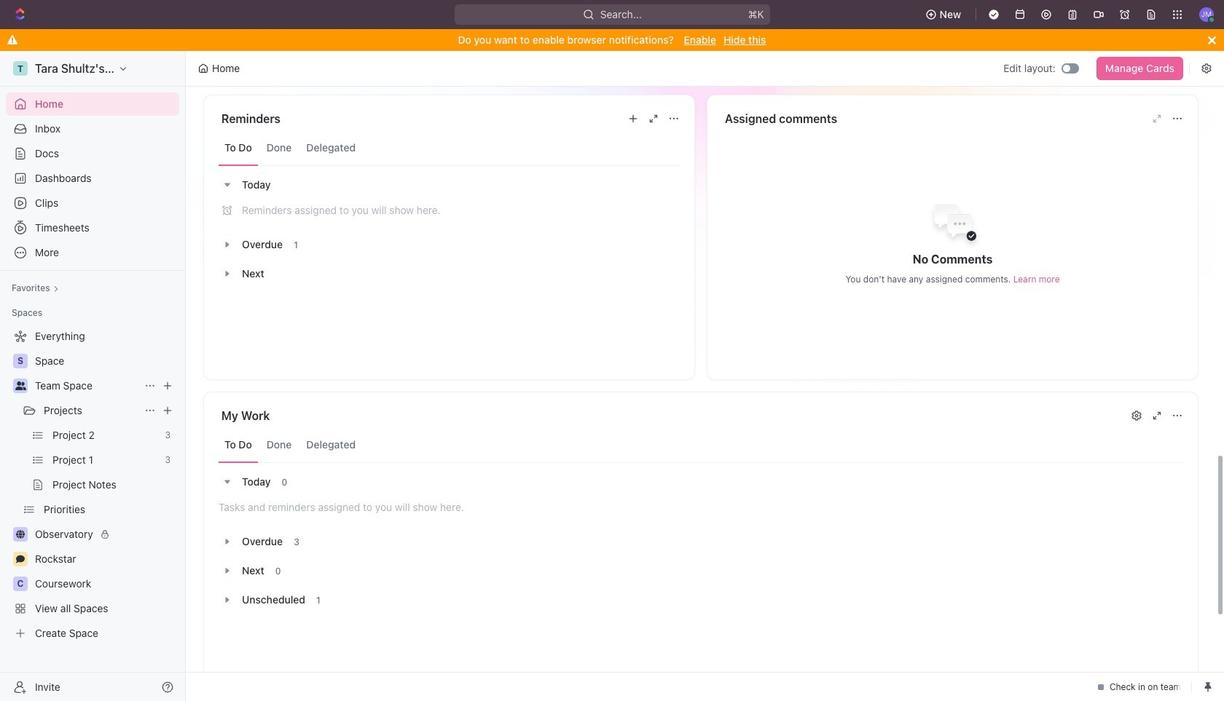 Task type: locate. For each thing, give the bounding box(es) containing it.
coursework, , element
[[13, 577, 28, 592]]

tab list
[[219, 130, 680, 166], [219, 428, 1183, 463]]

tree
[[6, 325, 179, 646]]

sidebar navigation
[[0, 51, 189, 702]]

globe image
[[16, 530, 25, 539]]

0 vertical spatial tab list
[[219, 130, 680, 166]]

space, , element
[[13, 354, 28, 369]]

tara shultz's workspace, , element
[[13, 61, 28, 76]]

1 vertical spatial tab list
[[219, 428, 1183, 463]]

user group image
[[15, 382, 26, 391]]

2 tab list from the top
[[219, 428, 1183, 463]]



Task type: vqa. For each thing, say whether or not it's contained in the screenshot.
the Coursework, , 'element'
yes



Task type: describe. For each thing, give the bounding box(es) containing it.
1 tab list from the top
[[219, 130, 680, 166]]

comment image
[[16, 555, 25, 564]]

tree inside sidebar navigation
[[6, 325, 179, 646]]



